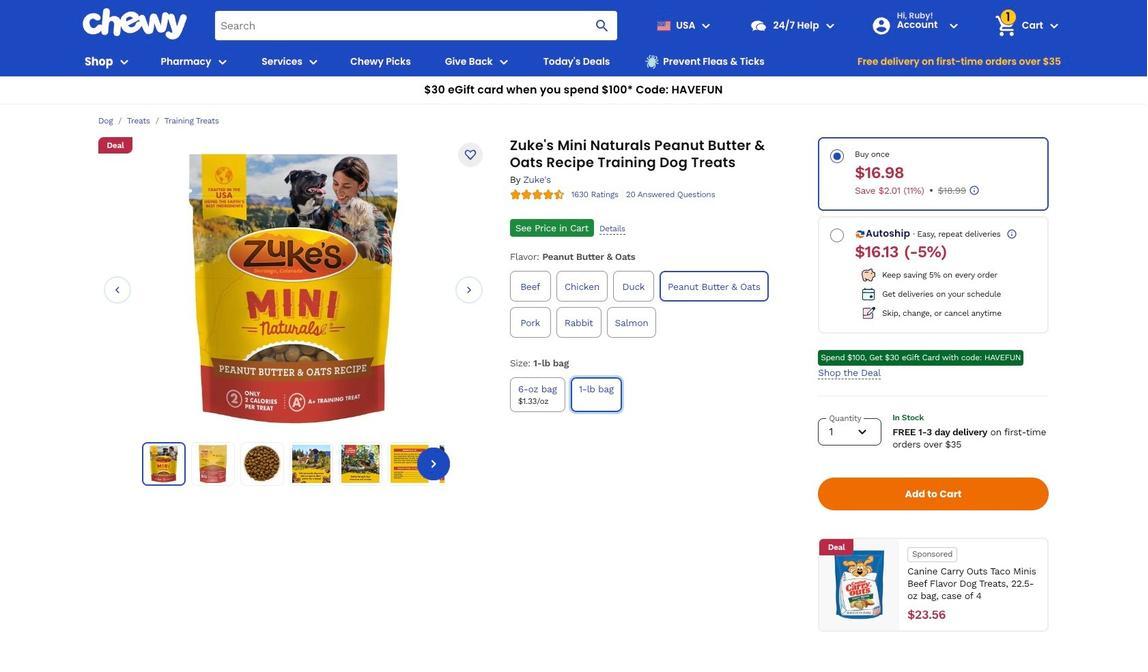 Task type: locate. For each thing, give the bounding box(es) containing it.
2 menu image from the left
[[305, 54, 322, 70]]

1 vertical spatial group
[[507, 375, 799, 415]]

1 group from the top
[[507, 269, 799, 341]]

0 horizontal spatial zuke's mini naturals peanut butter & oats recipe training dog treats, 1-lb bag slide 1 of 10 image
[[146, 446, 182, 483]]

None text field
[[938, 184, 967, 197]]

menu image
[[116, 54, 132, 70], [305, 54, 322, 70]]

1 horizontal spatial menu image
[[305, 54, 322, 70]]

0 vertical spatial group
[[507, 269, 799, 341]]

None text field
[[855, 163, 905, 182], [855, 243, 899, 262], [908, 608, 946, 623], [855, 163, 905, 182], [855, 243, 899, 262], [908, 608, 946, 623]]

zuke's mini naturals peanut butter & oats recipe training dog treats, 1-lb bag slide 1 of 10 image inside "carousel-slider" region
[[188, 152, 399, 425]]

chewy support image
[[750, 17, 768, 34]]

carousel-slider region
[[104, 152, 483, 428]]

pharmacy menu image
[[214, 54, 231, 70]]

zuke's mini naturals peanut butter & oats recipe training dog treats, 1-lb bag slide 1 of 10 image
[[188, 152, 399, 425], [146, 446, 182, 483]]

option group
[[818, 137, 1049, 334]]

chewy home image
[[82, 8, 188, 40]]

group
[[507, 269, 799, 341], [507, 375, 799, 415]]

cart menu image
[[1047, 17, 1063, 34]]

0 horizontal spatial menu image
[[116, 54, 132, 70]]

1 horizontal spatial zuke's mini naturals peanut butter & oats recipe training dog treats, 1-lb bag slide 1 of 10 image
[[188, 152, 399, 425]]

canine carry outs taco minis beef flavor dog treats, 22.5-oz bag, case of 4 image
[[825, 551, 894, 620]]

1 vertical spatial zuke's mini naturals peanut butter & oats recipe training dog treats, 1-lb bag slide 1 of 10 image
[[146, 446, 182, 483]]

list
[[142, 443, 481, 486]]

0 vertical spatial zuke's mini naturals peanut butter & oats recipe training dog treats, 1-lb bag slide 1 of 10 image
[[188, 152, 399, 425]]



Task type: vqa. For each thing, say whether or not it's contained in the screenshot.
Onguard Plus Flea & Tick Spot Treatment for Dogs, 23-44 lbs, 6 Doses (6-mos. supply) image in the bottom of the page
no



Task type: describe. For each thing, give the bounding box(es) containing it.
zuke's mini naturals peanut butter & oats recipe training dog treats, 1-lb bag slide 5 of 10 image
[[342, 445, 380, 484]]

zuke's mini naturals peanut butter & oats recipe training dog treats, 1-lb bag slide 6 of 10 image
[[391, 445, 429, 484]]

items image
[[994, 14, 1018, 38]]

change region menu image
[[698, 17, 715, 34]]

zuke's mini naturals peanut butter & oats recipe training dog treats, 1-lb bag slide 2 of 10 image
[[194, 445, 232, 484]]

give back menu image
[[496, 54, 512, 70]]

Search text field
[[215, 11, 618, 40]]

site banner
[[0, 0, 1148, 105]]

zuke's mini naturals peanut butter & oats recipe training dog treats, 1-lb bag slide 4 of 10 image
[[292, 445, 331, 484]]

help menu image
[[822, 17, 839, 34]]

zuke's mini naturals peanut butter & oats recipe training dog treats, 1-lb bag slide 3 of 10 image
[[243, 445, 281, 484]]

submit search image
[[595, 17, 611, 34]]

zuke's mini naturals peanut butter & oats recipe training dog treats, 1-lb bag slide 7 of 10 image
[[440, 445, 478, 484]]

account menu image
[[946, 17, 962, 34]]

1 menu image from the left
[[116, 54, 132, 70]]

2 group from the top
[[507, 375, 799, 415]]

Product search field
[[215, 11, 618, 40]]



